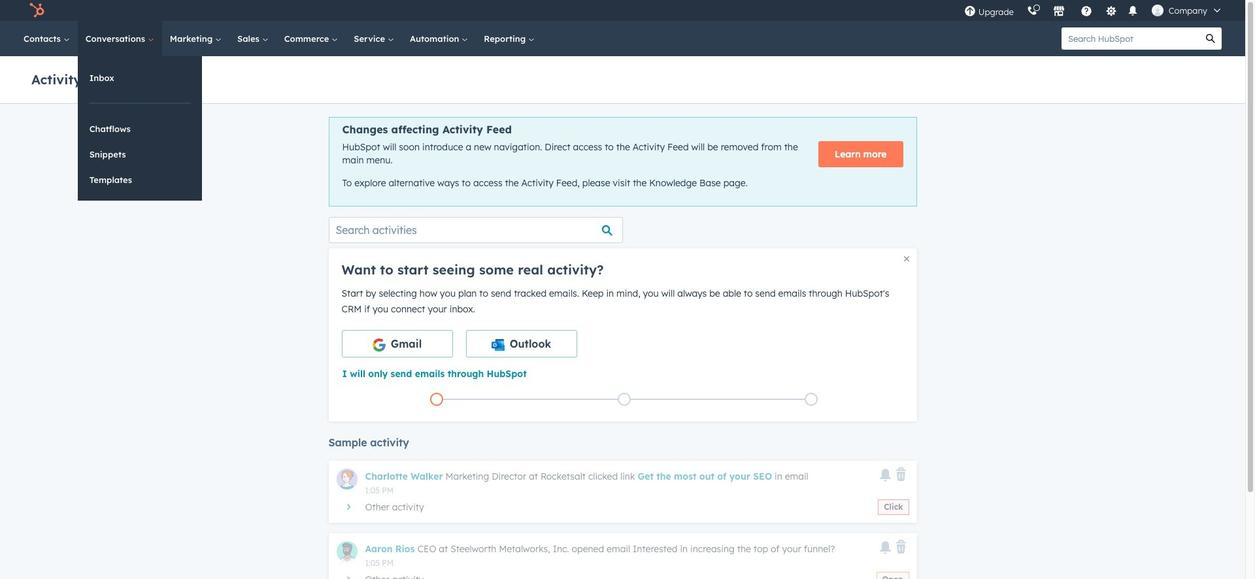 Task type: locate. For each thing, give the bounding box(es) containing it.
None checkbox
[[342, 330, 453, 358], [466, 330, 577, 358], [342, 330, 453, 358], [466, 330, 577, 358]]

list
[[343, 390, 906, 409]]

onboarding.steps.sendtrackedemailingmail.title image
[[621, 397, 628, 404]]

menu
[[958, 0, 1230, 21]]

onboarding.steps.finalstep.title image
[[809, 397, 815, 404]]

conversations menu
[[78, 56, 202, 201]]



Task type: vqa. For each thing, say whether or not it's contained in the screenshot.
LIST
yes



Task type: describe. For each thing, give the bounding box(es) containing it.
Search activities search field
[[329, 217, 623, 243]]

Search HubSpot search field
[[1062, 27, 1200, 50]]

jacob simon image
[[1152, 5, 1164, 16]]

close image
[[904, 256, 910, 262]]

marketplaces image
[[1054, 6, 1065, 18]]



